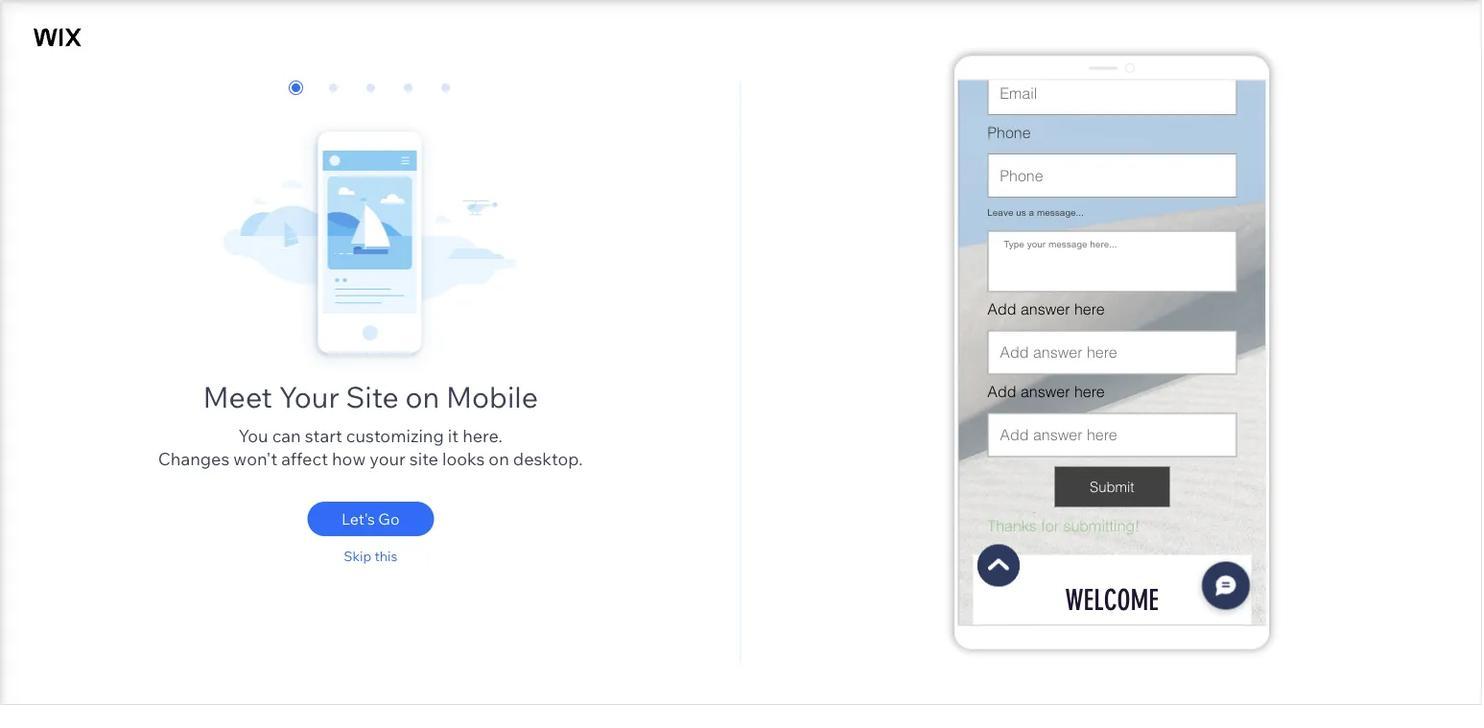 Task type: vqa. For each thing, say whether or not it's contained in the screenshot.
Preview button
no



Task type: locate. For each thing, give the bounding box(es) containing it.
site
[[346, 379, 399, 415]]

let's go
[[342, 510, 400, 529]]

this
[[375, 548, 398, 565]]

here.
[[463, 425, 503, 446]]

site
[[410, 448, 439, 469]]

meet
[[203, 379, 273, 415]]

you
[[239, 425, 268, 446]]

skip this
[[344, 548, 398, 565]]

it
[[448, 425, 459, 446]]

customizing
[[346, 425, 444, 446]]

skip
[[344, 548, 372, 565]]

affect
[[281, 448, 328, 469]]

0 vertical spatial on
[[405, 379, 440, 415]]

can
[[272, 425, 301, 446]]

skip this button
[[307, 547, 434, 566]]

your
[[370, 448, 406, 469]]

on down here.
[[489, 448, 509, 469]]

on
[[405, 379, 440, 415], [489, 448, 509, 469]]

how
[[332, 448, 366, 469]]

let's
[[342, 510, 375, 529]]

your
[[279, 379, 339, 415]]

on up customizing
[[405, 379, 440, 415]]

1 horizontal spatial on
[[489, 448, 509, 469]]



Task type: describe. For each thing, give the bounding box(es) containing it.
start
[[305, 425, 342, 446]]

won't
[[234, 448, 278, 469]]

meet your site on mobile you can start customizing it here. changes won't affect how your site looks on desktop.
[[158, 379, 583, 469]]

looks
[[442, 448, 485, 469]]

let's go button
[[307, 502, 434, 536]]

1 vertical spatial on
[[489, 448, 509, 469]]

changes
[[158, 448, 230, 469]]

desktop.
[[513, 448, 583, 469]]

0 horizontal spatial on
[[405, 379, 440, 415]]

mobile
[[446, 379, 538, 415]]

go
[[378, 510, 400, 529]]



